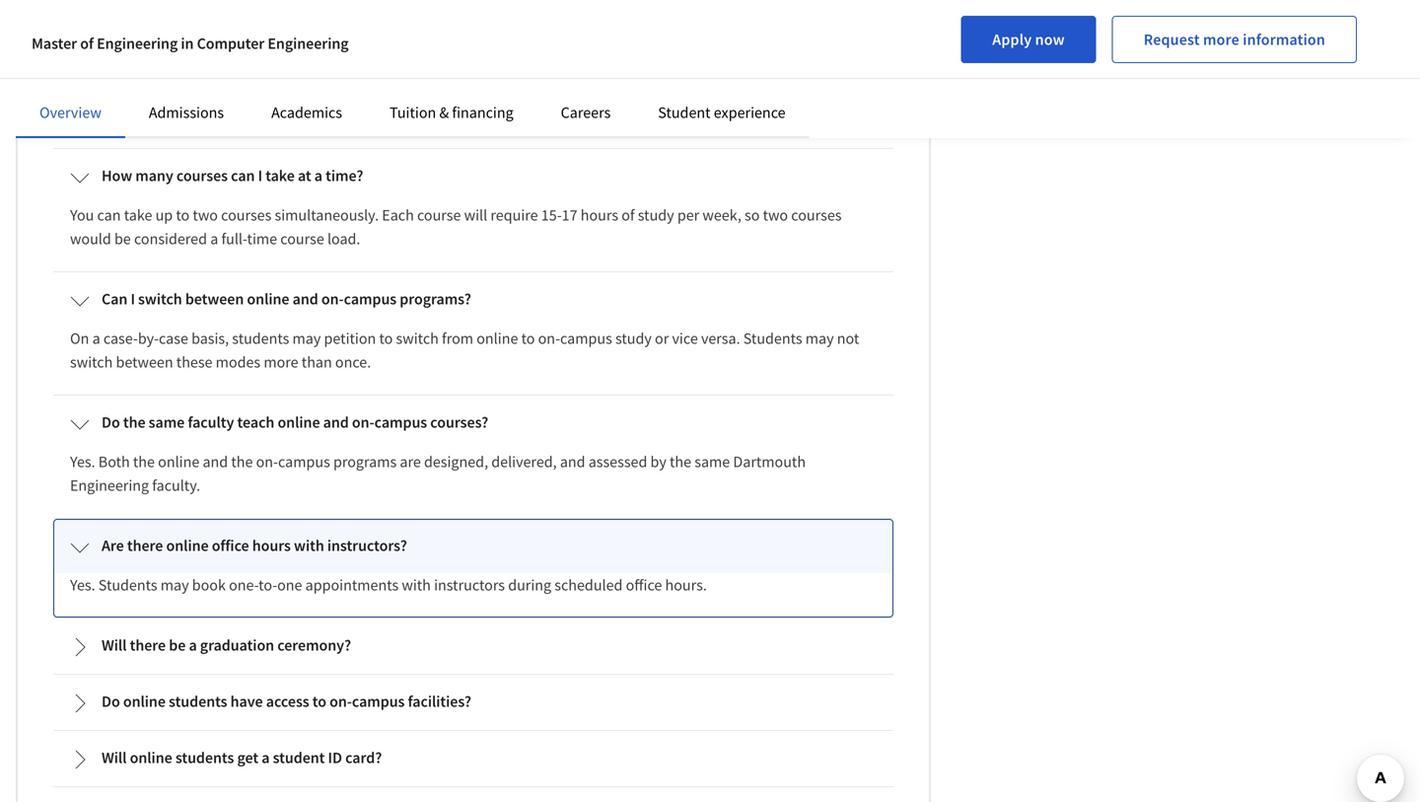Task type: locate. For each thing, give the bounding box(es) containing it.
degree
[[442, 19, 488, 38], [323, 58, 368, 78]]

1 horizontal spatial or
[[655, 328, 669, 348]]

the up the both
[[123, 412, 146, 432]]

tuition & financing link
[[390, 103, 514, 122]]

a left full-
[[210, 229, 218, 248]]

0 vertical spatial can
[[102, 19, 128, 38]]

in up program,
[[375, 19, 388, 38]]

0 vertical spatial switch
[[138, 289, 182, 309]]

1 horizontal spatial between
[[185, 289, 244, 309]]

1 vertical spatial do
[[102, 691, 120, 711]]

list item
[[53, 0, 894, 1]]

0 vertical spatial there
[[127, 535, 163, 555]]

1 horizontal spatial degree
[[442, 19, 488, 38]]

0 vertical spatial office
[[212, 535, 249, 555]]

1 vertical spatial can
[[102, 289, 128, 309]]

0 horizontal spatial two
[[193, 205, 218, 225]]

1 vertical spatial between
[[116, 352, 173, 372]]

0 vertical spatial be
[[114, 229, 131, 248]]

ceremony?
[[277, 635, 351, 655]]

0 horizontal spatial are
[[110, 58, 131, 78]]

1 vertical spatial full
[[298, 58, 320, 78]]

to inside you can take up to two courses simultaneously. each course will require 15-17 hours of study per week, so two courses would be considered a full-time course load.
[[176, 205, 190, 225]]

can up case-
[[102, 289, 128, 309]]

0 vertical spatial more
[[1204, 30, 1240, 49]]

request
[[1144, 30, 1200, 49]]

office up one-
[[212, 535, 249, 555]]

between up basis,
[[185, 289, 244, 309]]

two right so
[[763, 205, 788, 225]]

2 vertical spatial students
[[175, 748, 234, 767]]

1 do from the top
[[102, 412, 120, 432]]

courses inside dropdown button
[[176, 165, 228, 185]]

0 vertical spatial hours
[[581, 205, 619, 225]]

are up coursera,
[[110, 58, 131, 78]]

in association with coursera, such as the
[[70, 58, 865, 101]]

will
[[102, 635, 127, 655], [102, 748, 127, 767]]

at
[[298, 165, 311, 185]]

students for have
[[169, 691, 227, 711]]

courses right so
[[791, 205, 842, 225]]

study inside you can take up to two courses simultaneously. each course will require 15-17 hours of study per week, so two courses would be considered a full-time course load.
[[638, 205, 674, 225]]

between down by-
[[116, 352, 173, 372]]

many
[[135, 165, 173, 185]]

0 horizontal spatial take
[[124, 205, 152, 225]]

be right would
[[114, 229, 131, 248]]

students down are
[[98, 575, 157, 595]]

enroll down computer
[[216, 58, 255, 78]]

there left 'graduation'
[[130, 635, 166, 655]]

can inside you can take up to two courses simultaneously. each course will require 15-17 hours of study per week, so two courses would be considered a full-time course load.
[[97, 205, 121, 225]]

subject
[[127, 105, 175, 125]]

dartmouth for and
[[733, 452, 806, 471]]

coursera,
[[102, 82, 165, 101]]

0 horizontal spatial can
[[97, 205, 121, 225]]

there inside dropdown button
[[130, 635, 166, 655]]

1 can from the top
[[102, 19, 128, 38]]

apply
[[274, 19, 312, 38]]

book
[[192, 575, 226, 595]]

two
[[193, 205, 218, 225], [763, 205, 788, 225]]

do
[[102, 412, 120, 432], [102, 691, 120, 711]]

0 horizontal spatial between
[[116, 352, 173, 372]]

students left have
[[169, 691, 227, 711]]

and up than
[[293, 289, 318, 309]]

full down apply
[[298, 58, 320, 78]]

on-
[[321, 289, 344, 309], [538, 328, 560, 348], [352, 412, 375, 432], [256, 452, 278, 471], [330, 691, 352, 711]]

0 horizontal spatial same
[[149, 412, 185, 432]]

same inside yes. both the online and the on-campus programs are designed, delivered, and assessed by the same dartmouth engineering faculty.
[[695, 452, 730, 471]]

0 horizontal spatial enroll
[[216, 58, 255, 78]]

between
[[185, 289, 244, 309], [116, 352, 173, 372]]

have
[[231, 691, 263, 711]]

engineering down the both
[[70, 475, 149, 495]]

engineering up these
[[511, 58, 590, 78]]

course inside dropdown button
[[172, 19, 217, 38]]

to
[[199, 58, 213, 78], [176, 205, 190, 225], [379, 328, 393, 348], [521, 328, 535, 348], [313, 691, 327, 711]]

degree up in association with coursera, such as the
[[442, 19, 488, 38]]

in down computer
[[258, 58, 270, 78]]

hours inside you can take up to two courses simultaneously. each course will require 15-17 hours of study per week, so two courses would be considered a full-time course load.
[[581, 205, 619, 225]]

will there be a graduation ceremony? button
[[54, 619, 893, 673]]

students inside on a case-by-case basis, students may petition to switch from online to on-campus study or vice versa. students may not switch between these modes more than once.
[[744, 328, 803, 348]]

careers link
[[561, 103, 611, 122]]

students for get
[[175, 748, 234, 767]]

yes. inside yes. both the online and the on-campus programs are designed, delivered, and assessed by the same dartmouth engineering faculty.
[[70, 452, 95, 471]]

each
[[382, 205, 414, 225]]

help
[[645, 82, 674, 101]]

courses?
[[430, 412, 489, 432]]

office inside are there online office hours with instructors? dropdown button
[[212, 535, 249, 555]]

courses inside specialization. these courses can help you build knowledge in the relevant subject areas and explore learning with dartmouth engineering and coursera.
[[564, 82, 615, 101]]

take inside you can take up to two courses simultaneously. each course will require 15-17 hours of study per week, so two courses would be considered a full-time course load.
[[124, 205, 152, 225]]

campus inside yes. both the online and the on-campus programs are designed, delivered, and assessed by the same dartmouth engineering faculty.
[[278, 452, 330, 471]]

1 vertical spatial dartmouth
[[388, 105, 460, 125]]

more right request
[[1204, 30, 1240, 49]]

office left hours.
[[626, 575, 662, 595]]

0 vertical spatial or
[[315, 19, 330, 38]]

0 vertical spatial are
[[110, 58, 131, 78]]

1 horizontal spatial be
[[169, 635, 186, 655]]

1 horizontal spatial more
[[1204, 30, 1240, 49]]

engineering inside yes. both the online and the on-campus programs are designed, delivered, and assessed by the same dartmouth engineering faculty.
[[70, 475, 149, 495]]

more left than
[[264, 352, 299, 372]]

&
[[439, 103, 449, 122]]

can i switch between online and on-campus programs? button
[[54, 273, 893, 326]]

1 vertical spatial more
[[264, 352, 299, 372]]

academics
[[271, 103, 342, 122]]

be left 'graduation'
[[169, 635, 186, 655]]

2 can from the top
[[102, 289, 128, 309]]

1 vertical spatial students
[[169, 691, 227, 711]]

0 horizontal spatial office
[[212, 535, 249, 555]]

in inside dropdown button
[[375, 19, 388, 38]]

a right on
[[92, 328, 100, 348]]

0 horizontal spatial more
[[264, 352, 299, 372]]

be inside will there be a graduation ceremony? dropdown button
[[169, 635, 186, 655]]

0 vertical spatial full
[[417, 19, 439, 38]]

on- inside yes. both the online and the on-campus programs are designed, delivered, and assessed by the same dartmouth engineering faculty.
[[256, 452, 278, 471]]

0 vertical spatial between
[[185, 289, 244, 309]]

can left help
[[618, 82, 642, 101]]

1 yes. from the top
[[70, 452, 95, 471]]

0 horizontal spatial not
[[134, 58, 156, 78]]

a
[[161, 19, 169, 38], [314, 165, 323, 185], [210, 229, 218, 248], [92, 328, 100, 348], [189, 635, 197, 655], [262, 748, 270, 767]]

explore
[[246, 105, 295, 125]]

study left vice
[[616, 328, 652, 348]]

will
[[464, 205, 488, 225]]

or
[[315, 19, 330, 38], [655, 328, 669, 348]]

you right if
[[82, 58, 106, 78]]

with left tuition
[[355, 105, 384, 125]]

to right access
[[313, 691, 327, 711]]

online inside will online students get a student id card? dropdown button
[[130, 748, 172, 767]]

require
[[491, 205, 538, 225]]

on- right access
[[330, 691, 352, 711]]

1 vertical spatial same
[[695, 452, 730, 471]]

1 vertical spatial will
[[102, 748, 127, 767]]

dartmouth inside specialization. these courses can help you build knowledge in the relevant subject areas and explore learning with dartmouth engineering and coursera.
[[388, 105, 460, 125]]

1 horizontal spatial of
[[622, 205, 635, 225]]

students left get
[[175, 748, 234, 767]]

1 will from the top
[[102, 635, 127, 655]]

courses up full-
[[221, 205, 272, 225]]

enroll right apply
[[333, 19, 372, 38]]

yes. students may book one-to-one appointments with instructors during scheduled office hours.
[[70, 575, 707, 595]]

0 horizontal spatial or
[[315, 19, 330, 38]]

1 vertical spatial be
[[169, 635, 186, 655]]

there inside dropdown button
[[127, 535, 163, 555]]

do inside 'do online students have access to on-campus facilities?' dropdown button
[[102, 691, 120, 711]]

1 horizontal spatial hours
[[581, 205, 619, 225]]

same right by
[[695, 452, 730, 471]]

will inside will online students get a student id card? dropdown button
[[102, 748, 127, 767]]

may
[[293, 328, 321, 348], [806, 328, 834, 348], [161, 575, 189, 595]]

can left 'try'
[[102, 19, 128, 38]]

enroll inside can i try a course before i apply or enroll in the full degree program? dropdown button
[[333, 19, 372, 38]]

overview
[[39, 103, 101, 122]]

1 vertical spatial take
[[124, 205, 152, 225]]

1 vertical spatial there
[[130, 635, 166, 655]]

association
[[790, 58, 865, 78]]

on- down can i switch between online and on-campus programs? dropdown button
[[538, 328, 560, 348]]

study inside on a case-by-case basis, students may petition to switch from online to on-campus study or vice versa. students may not switch between these modes more than once.
[[616, 328, 652, 348]]

with up overview
[[70, 82, 99, 101]]

full
[[417, 19, 439, 38], [298, 58, 320, 78]]

can right you
[[97, 205, 121, 225]]

2 horizontal spatial can
[[618, 82, 642, 101]]

switch left the from
[[396, 328, 439, 348]]

1 horizontal spatial two
[[763, 205, 788, 225]]

students
[[744, 328, 803, 348], [98, 575, 157, 595]]

switch
[[138, 289, 182, 309], [396, 328, 439, 348], [70, 352, 113, 372]]

1 horizontal spatial enroll
[[333, 19, 372, 38]]

0 vertical spatial students
[[232, 328, 289, 348]]

2 do from the top
[[102, 691, 120, 711]]

with inside specialization. these courses can help you build knowledge in the relevant subject areas and explore learning with dartmouth engineering and coursera.
[[355, 105, 384, 125]]

the right the both
[[133, 452, 155, 471]]

or inside dropdown button
[[315, 19, 330, 38]]

on- down teach
[[256, 452, 278, 471]]

or left vice
[[655, 328, 669, 348]]

2 yes. from the top
[[70, 575, 95, 595]]

1 horizontal spatial course
[[280, 229, 324, 248]]

1 horizontal spatial not
[[837, 328, 860, 348]]

how many courses can i take at a time? button
[[54, 150, 893, 203]]

2 horizontal spatial switch
[[396, 328, 439, 348]]

0 horizontal spatial course
[[172, 19, 217, 38]]

1 vertical spatial hours
[[252, 535, 291, 555]]

1 vertical spatial not
[[837, 328, 860, 348]]

courses up careers link
[[564, 82, 615, 101]]

with up 'one'
[[294, 535, 324, 555]]

take left up
[[124, 205, 152, 225]]

2 vertical spatial course
[[280, 229, 324, 248]]

0 vertical spatial take
[[266, 165, 295, 185]]

courses right many at the top left
[[176, 165, 228, 185]]

0 vertical spatial students
[[744, 328, 803, 348]]

with inside in association with coursera, such as the
[[70, 82, 99, 101]]

1 vertical spatial office
[[626, 575, 662, 595]]

i
[[131, 19, 135, 38], [267, 19, 271, 38], [258, 165, 262, 185], [131, 289, 135, 309]]

students up modes
[[232, 328, 289, 348]]

there
[[127, 535, 163, 555], [130, 635, 166, 655]]

0 vertical spatial not
[[134, 58, 156, 78]]

get
[[237, 748, 259, 767]]

2 will from the top
[[102, 748, 127, 767]]

study left per
[[638, 205, 674, 225]]

the right as at left
[[220, 82, 242, 101]]

yes. for yes. both the online and the on-campus programs are designed, delivered, and assessed by the same dartmouth engineering faculty.
[[70, 452, 95, 471]]

can left the at
[[231, 165, 255, 185]]

can for can i switch between online and on-campus programs?
[[102, 289, 128, 309]]

on- for facilities?
[[330, 691, 352, 711]]

2 vertical spatial dartmouth
[[733, 452, 806, 471]]

can inside specialization. these courses can help you build knowledge in the relevant subject areas and explore learning with dartmouth engineering and coursera.
[[618, 82, 642, 101]]

1 vertical spatial switch
[[396, 328, 439, 348]]

two right up
[[193, 205, 218, 225]]

0 horizontal spatial hours
[[252, 535, 291, 555]]

and left assessed
[[560, 452, 586, 471]]

scheduled
[[555, 575, 623, 595]]

are right the programs
[[400, 452, 421, 471]]

with inside dropdown button
[[294, 535, 324, 555]]

1 horizontal spatial you
[[677, 82, 702, 101]]

2 vertical spatial switch
[[70, 352, 113, 372]]

0 horizontal spatial you
[[82, 58, 106, 78]]

online inside do the same faculty teach online and on-campus courses? dropdown button
[[278, 412, 320, 432]]

simultaneously.
[[275, 205, 379, 225]]

do inside do the same faculty teach online and on-campus courses? dropdown button
[[102, 412, 120, 432]]

full up if you are not ready to enroll in the full degree program, dartmouth engineering offers several open courses
[[417, 19, 439, 38]]

degree down can i try a course before i apply or enroll in the full degree program?
[[323, 58, 368, 78]]

1 vertical spatial course
[[417, 205, 461, 225]]

0 vertical spatial same
[[149, 412, 185, 432]]

1 horizontal spatial students
[[744, 328, 803, 348]]

facilities?
[[408, 691, 472, 711]]

1 horizontal spatial are
[[400, 452, 421, 471]]

and up the programs
[[323, 412, 349, 432]]

1 horizontal spatial switch
[[138, 289, 182, 309]]

1 horizontal spatial office
[[626, 575, 662, 595]]

online inside can i switch between online and on-campus programs? dropdown button
[[247, 289, 290, 309]]

if you are not ready to enroll in the full degree program, dartmouth engineering offers several open courses
[[70, 58, 771, 78]]

online inside 'do online students have access to on-campus facilities?' dropdown button
[[123, 691, 166, 711]]

there for are
[[127, 535, 163, 555]]

on a case-by-case basis, students may petition to switch from online to on-campus study or vice versa. students may not switch between these modes more than once.
[[70, 328, 860, 372]]

information
[[1243, 30, 1326, 49]]

switch down on
[[70, 352, 113, 372]]

will inside will there be a graduation ceremony? dropdown button
[[102, 635, 127, 655]]

1 vertical spatial you
[[677, 82, 702, 101]]

engineering up ready
[[97, 34, 178, 53]]

take left the at
[[266, 165, 295, 185]]

15-
[[541, 205, 562, 225]]

teach
[[237, 412, 275, 432]]

0 horizontal spatial full
[[298, 58, 320, 78]]

engineering down specialization.
[[463, 105, 542, 125]]

of
[[80, 34, 94, 53], [622, 205, 635, 225]]

request more information
[[1144, 30, 1326, 49]]

0 vertical spatial course
[[172, 19, 217, 38]]

0 vertical spatial of
[[80, 34, 94, 53]]

on- up petition
[[321, 289, 344, 309]]

0 horizontal spatial students
[[98, 575, 157, 595]]

time
[[247, 229, 277, 248]]

modes
[[216, 352, 261, 372]]

course left will
[[417, 205, 461, 225]]

0 vertical spatial enroll
[[333, 19, 372, 38]]

1 horizontal spatial can
[[231, 165, 255, 185]]

do the same faculty teach online and on-campus courses?
[[102, 412, 489, 432]]

and
[[217, 105, 242, 125], [546, 105, 571, 125], [293, 289, 318, 309], [323, 412, 349, 432], [203, 452, 228, 471], [560, 452, 586, 471]]

of right master on the top left of page
[[80, 34, 94, 53]]

academics link
[[271, 103, 342, 122]]

access
[[266, 691, 309, 711]]

in up knowledge
[[774, 58, 787, 78]]

programs?
[[400, 289, 471, 309]]

course up ready
[[172, 19, 217, 38]]

can inside dropdown button
[[231, 165, 255, 185]]

more inside on a case-by-case basis, students may petition to switch from online to on-campus study or vice versa. students may not switch between these modes more than once.
[[264, 352, 299, 372]]

a right 'try'
[[161, 19, 169, 38]]

to right up
[[176, 205, 190, 225]]

dartmouth inside yes. both the online and the on-campus programs are designed, delivered, and assessed by the same dartmouth engineering faculty.
[[733, 452, 806, 471]]

on- up the programs
[[352, 412, 375, 432]]

or right apply
[[315, 19, 330, 38]]

0 vertical spatial you
[[82, 58, 106, 78]]

the down association
[[833, 82, 855, 101]]

the down apply
[[273, 58, 295, 78]]

1 vertical spatial degree
[[323, 58, 368, 78]]

1 horizontal spatial full
[[417, 19, 439, 38]]

can for can i try a course before i apply or enroll in the full degree program?
[[102, 19, 128, 38]]

during
[[508, 575, 552, 595]]

0 vertical spatial yes.
[[70, 452, 95, 471]]

0 horizontal spatial be
[[114, 229, 131, 248]]

1 vertical spatial are
[[400, 452, 421, 471]]

considered
[[134, 229, 207, 248]]

on- for programs?
[[321, 289, 344, 309]]

there for will
[[130, 635, 166, 655]]

be
[[114, 229, 131, 248], [169, 635, 186, 655]]

be inside you can take up to two courses simultaneously. each course will require 15-17 hours of study per week, so two courses would be considered a full-time course load.
[[114, 229, 131, 248]]

in inside specialization. these courses can help you build knowledge in the relevant subject areas and explore learning with dartmouth engineering and coursera.
[[817, 82, 830, 101]]

of right 17
[[622, 205, 635, 225]]

tuition & financing
[[390, 103, 514, 122]]

online inside yes. both the online and the on-campus programs are designed, delivered, and assessed by the same dartmouth engineering faculty.
[[158, 452, 200, 471]]

hours right 17
[[581, 205, 619, 225]]

programs
[[333, 452, 397, 471]]

switch inside dropdown button
[[138, 289, 182, 309]]

course down simultaneously.
[[280, 229, 324, 248]]

2 vertical spatial can
[[97, 205, 121, 225]]

0 vertical spatial will
[[102, 635, 127, 655]]

do online students have access to on-campus facilities?
[[102, 691, 472, 711]]

you
[[82, 58, 106, 78], [677, 82, 702, 101]]

designed,
[[424, 452, 488, 471]]

can
[[102, 19, 128, 38], [102, 289, 128, 309]]

there right are
[[127, 535, 163, 555]]

0 vertical spatial degree
[[442, 19, 488, 38]]

0 vertical spatial can
[[618, 82, 642, 101]]

build
[[705, 82, 739, 101]]

1 vertical spatial or
[[655, 328, 669, 348]]

in down association
[[817, 82, 830, 101]]

same left faculty
[[149, 412, 185, 432]]

1 vertical spatial yes.
[[70, 575, 95, 595]]

students right versa.
[[744, 328, 803, 348]]

0 vertical spatial do
[[102, 412, 120, 432]]

0 vertical spatial study
[[638, 205, 674, 225]]

1 vertical spatial study
[[616, 328, 652, 348]]



Task type: describe. For each thing, give the bounding box(es) containing it.
do for do the same faculty teach online and on-campus courses?
[[102, 412, 120, 432]]

you
[[70, 205, 94, 225]]

delivered,
[[492, 452, 557, 471]]

appointments
[[305, 575, 399, 595]]

degree inside dropdown button
[[442, 19, 488, 38]]

1 vertical spatial students
[[98, 575, 157, 595]]

and inside can i switch between online and on-campus programs? dropdown button
[[293, 289, 318, 309]]

several
[[634, 58, 680, 78]]

study for campus
[[616, 328, 652, 348]]

careers
[[561, 103, 611, 122]]

such
[[168, 82, 199, 101]]

id
[[328, 748, 342, 767]]

computer
[[197, 34, 265, 53]]

17
[[562, 205, 578, 225]]

the inside specialization. these courses can help you build knowledge in the relevant subject areas and explore learning with dartmouth engineering and coursera.
[[833, 82, 855, 101]]

can i try a course before i apply or enroll in the full degree program?
[[102, 19, 556, 38]]

or inside on a case-by-case basis, students may petition to switch from online to on-campus study or vice versa. students may not switch between these modes more than once.
[[655, 328, 669, 348]]

and inside do the same faculty teach online and on-campus courses? dropdown button
[[323, 412, 349, 432]]

2 horizontal spatial may
[[806, 328, 834, 348]]

between inside on a case-by-case basis, students may petition to switch from online to on-campus study or vice versa. students may not switch between these modes more than once.
[[116, 352, 173, 372]]

to inside dropdown button
[[313, 691, 327, 711]]

i left the at
[[258, 165, 262, 185]]

if
[[70, 58, 79, 78]]

so
[[745, 205, 760, 225]]

a right get
[[262, 748, 270, 767]]

i up case-
[[131, 289, 135, 309]]

can i try a course before i apply or enroll in the full degree program? button
[[54, 3, 893, 56]]

study for of
[[638, 205, 674, 225]]

master of engineering in computer engineering
[[32, 34, 349, 53]]

will for will there be a graduation ceremony?
[[102, 635, 127, 655]]

specialization.
[[422, 82, 519, 101]]

to-
[[259, 575, 277, 595]]

campus for programs?
[[344, 289, 397, 309]]

are there online office hours with instructors?
[[102, 535, 407, 555]]

yes. both the online and the on-campus programs are designed, delivered, and assessed by the same dartmouth engineering faculty.
[[70, 452, 806, 495]]

financing
[[452, 103, 514, 122]]

take inside dropdown button
[[266, 165, 295, 185]]

assessed
[[589, 452, 648, 471]]

experience
[[714, 103, 786, 122]]

try
[[138, 19, 158, 38]]

load.
[[327, 229, 361, 248]]

relevant
[[70, 105, 124, 125]]

are inside yes. both the online and the on-campus programs are designed, delivered, and assessed by the same dartmouth engineering faculty.
[[400, 452, 421, 471]]

offers
[[593, 58, 630, 78]]

do the same faculty teach online and on-campus courses? button
[[54, 396, 893, 450]]

as
[[203, 82, 217, 101]]

you inside specialization. these courses can help you build knowledge in the relevant subject areas and explore learning with dartmouth engineering and coursera.
[[677, 82, 702, 101]]

and down faculty
[[203, 452, 228, 471]]

by-
[[138, 328, 159, 348]]

card?
[[345, 748, 382, 767]]

request more information button
[[1113, 16, 1357, 63]]

can for i
[[231, 165, 255, 185]]

0 horizontal spatial of
[[80, 34, 94, 53]]

one-
[[229, 575, 259, 595]]

same inside dropdown button
[[149, 412, 185, 432]]

these
[[522, 82, 561, 101]]

yes. for yes. students may book one-to-one appointments with instructors during scheduled office hours.
[[70, 575, 95, 595]]

a right the at
[[314, 165, 323, 185]]

admissions link
[[149, 103, 224, 122]]

program?
[[492, 19, 556, 38]]

on- for programs
[[256, 452, 278, 471]]

campus inside on a case-by-case basis, students may petition to switch from online to on-campus study or vice versa. students may not switch between these modes more than once.
[[560, 328, 612, 348]]

campus for programs
[[278, 452, 330, 471]]

online inside on a case-by-case basis, students may petition to switch from online to on-campus study or vice versa. students may not switch between these modes more than once.
[[477, 328, 518, 348]]

1 two from the left
[[193, 205, 218, 225]]

are there online office hours with instructors? button
[[54, 520, 893, 573]]

more inside "button"
[[1204, 30, 1240, 49]]

instructors?
[[327, 535, 407, 555]]

i left apply
[[267, 19, 271, 38]]

per
[[678, 205, 700, 225]]

from
[[442, 328, 474, 348]]

can for help
[[618, 82, 642, 101]]

on
[[70, 328, 89, 348]]

the down teach
[[231, 452, 253, 471]]

with left instructors
[[402, 575, 431, 595]]

apply
[[993, 30, 1032, 49]]

1 horizontal spatial may
[[293, 328, 321, 348]]

on- inside on a case-by-case basis, students may petition to switch from online to on-campus study or vice versa. students may not switch between these modes more than once.
[[538, 328, 560, 348]]

in up ready
[[181, 34, 194, 53]]

a inside you can take up to two courses simultaneously. each course will require 15-17 hours of study per week, so two courses would be considered a full-time course load.
[[210, 229, 218, 248]]

student
[[658, 103, 711, 122]]

of inside you can take up to two courses simultaneously. each course will require 15-17 hours of study per week, so two courses would be considered a full-time course load.
[[622, 205, 635, 225]]

0 horizontal spatial may
[[161, 575, 189, 595]]

not inside on a case-by-case basis, students may petition to switch from online to on-campus study or vice versa. students may not switch between these modes more than once.
[[837, 328, 860, 348]]

the up program,
[[391, 19, 414, 38]]

graduation
[[200, 635, 274, 655]]

to down can i switch between online and on-campus programs? dropdown button
[[521, 328, 535, 348]]

case
[[159, 328, 188, 348]]

student experience
[[658, 103, 786, 122]]

between inside dropdown button
[[185, 289, 244, 309]]

and down these
[[546, 105, 571, 125]]

by
[[651, 452, 667, 471]]

you can take up to two courses simultaneously. each course will require 15-17 hours of study per week, so two courses would be considered a full-time course load.
[[70, 205, 842, 248]]

online inside are there online office hours with instructors? dropdown button
[[166, 535, 209, 555]]

student
[[273, 748, 325, 767]]

2 two from the left
[[763, 205, 788, 225]]

one
[[277, 575, 302, 595]]

the right by
[[670, 452, 692, 471]]

these
[[176, 352, 213, 372]]

full inside dropdown button
[[417, 19, 439, 38]]

ready
[[159, 58, 196, 78]]

open
[[683, 58, 717, 78]]

a left 'graduation'
[[189, 635, 197, 655]]

are
[[102, 535, 124, 555]]

do online students have access to on-campus facilities? button
[[54, 676, 893, 729]]

specialization. these courses can help you build knowledge in the relevant subject areas and explore learning with dartmouth engineering and coursera.
[[70, 82, 855, 125]]

petition
[[324, 328, 376, 348]]

engineering right before in the left top of the page
[[268, 34, 349, 53]]

i left 'try'
[[131, 19, 135, 38]]

how many courses can i take at a time?
[[102, 165, 363, 185]]

in inside in association with coursera, such as the
[[774, 58, 787, 78]]

tuition
[[390, 103, 436, 122]]

now
[[1036, 30, 1065, 49]]

campus for facilities?
[[352, 691, 405, 711]]

dartmouth for help
[[388, 105, 460, 125]]

both
[[98, 452, 130, 471]]

learning
[[298, 105, 352, 125]]

to up as at left
[[199, 58, 213, 78]]

to right petition
[[379, 328, 393, 348]]

hours inside dropdown button
[[252, 535, 291, 555]]

master
[[32, 34, 77, 53]]

2 horizontal spatial course
[[417, 205, 461, 225]]

students inside on a case-by-case basis, students may petition to switch from online to on-campus study or vice versa. students may not switch between these modes more than once.
[[232, 328, 289, 348]]

overview link
[[39, 103, 101, 122]]

before
[[220, 19, 264, 38]]

the inside in association with coursera, such as the
[[220, 82, 242, 101]]

a inside on a case-by-case basis, students may petition to switch from online to on-campus study or vice versa. students may not switch between these modes more than once.
[[92, 328, 100, 348]]

do for do online students have access to on-campus facilities?
[[102, 691, 120, 711]]

will there be a graduation ceremony?
[[102, 635, 351, 655]]

0 vertical spatial dartmouth
[[435, 58, 508, 78]]

basis,
[[191, 328, 229, 348]]

vice
[[672, 328, 698, 348]]

courses up build
[[720, 58, 771, 78]]

will online students get a student id card?
[[102, 748, 382, 767]]

and down as at left
[[217, 105, 242, 125]]

week,
[[703, 205, 742, 225]]

1 vertical spatial enroll
[[216, 58, 255, 78]]

can i switch between online and on-campus programs?
[[102, 289, 471, 309]]

will for will online students get a student id card?
[[102, 748, 127, 767]]

0 horizontal spatial degree
[[323, 58, 368, 78]]

engineering inside specialization. these courses can help you build knowledge in the relevant subject areas and explore learning with dartmouth engineering and coursera.
[[463, 105, 542, 125]]

versa.
[[701, 328, 740, 348]]

will online students get a student id card? button
[[54, 732, 893, 785]]

coursera.
[[574, 105, 637, 125]]

apply now button
[[961, 16, 1097, 63]]

knowledge
[[742, 82, 814, 101]]

0 horizontal spatial switch
[[70, 352, 113, 372]]

up
[[155, 205, 173, 225]]



Task type: vqa. For each thing, say whether or not it's contained in the screenshot.
(422
no



